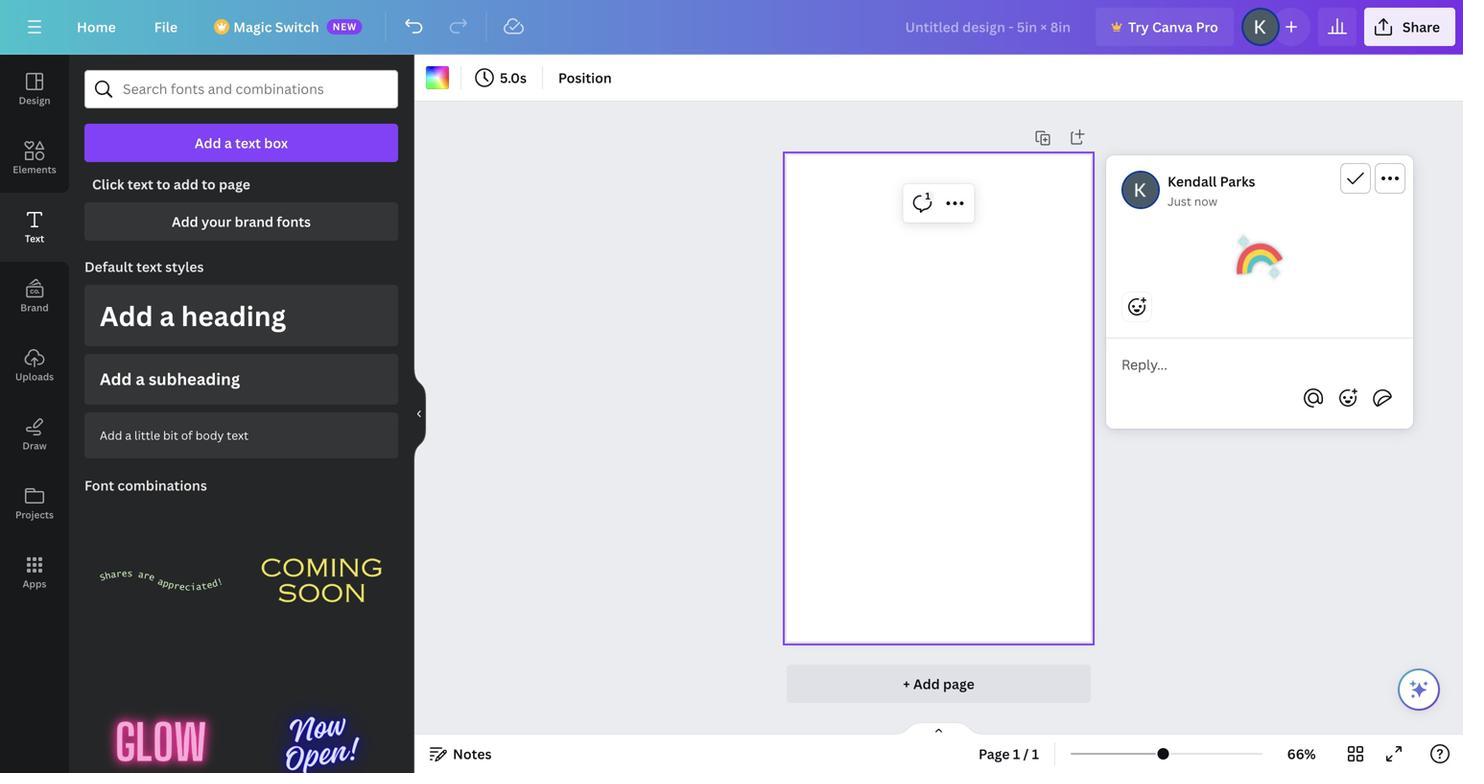 Task type: describe. For each thing, give the bounding box(es) containing it.
default text styles
[[84, 258, 204, 276]]

just
[[1168, 193, 1192, 209]]

draw button
[[0, 400, 69, 469]]

kendall
[[1168, 172, 1217, 191]]

66%
[[1288, 745, 1317, 764]]

add a subheading button
[[84, 354, 398, 405]]

text
[[25, 232, 44, 245]]

canva
[[1153, 18, 1193, 36]]

home link
[[61, 8, 131, 46]]

pro
[[1197, 18, 1219, 36]]

elements
[[13, 163, 56, 176]]

66% button
[[1271, 739, 1333, 770]]

little
[[134, 427, 160, 443]]

home
[[77, 18, 116, 36]]

add a text box button
[[84, 124, 398, 162]]

magic switch
[[233, 18, 319, 36]]

show pages image
[[893, 722, 985, 737]]

add a heading
[[100, 298, 286, 334]]

brand button
[[0, 262, 69, 331]]

0 vertical spatial page
[[219, 175, 251, 193]]

styles
[[165, 258, 204, 276]]

a for text
[[225, 134, 232, 152]]

add right +
[[914, 675, 940, 694]]

2 to from the left
[[202, 175, 216, 193]]

body
[[196, 427, 224, 443]]

click
[[92, 175, 124, 193]]

file button
[[139, 8, 193, 46]]

main menu bar
[[0, 0, 1464, 55]]

subheading
[[149, 368, 240, 390]]

add for add a heading
[[100, 298, 153, 334]]

text inside button
[[235, 134, 261, 152]]

now
[[1195, 193, 1218, 209]]

side panel tab list
[[0, 55, 69, 608]]

Reply draft. Add a reply or @mention. text field
[[1122, 354, 1399, 375]]

new
[[333, 20, 357, 33]]

switch
[[275, 18, 319, 36]]

box
[[264, 134, 288, 152]]

brand
[[20, 301, 49, 314]]

uploads button
[[0, 331, 69, 400]]

text right click
[[128, 175, 153, 193]]

expressing gratitude image
[[1237, 234, 1283, 280]]

add
[[174, 175, 199, 193]]

add a little bit of body text button
[[84, 413, 398, 459]]

heading
[[181, 298, 286, 334]]

projects button
[[0, 469, 69, 539]]

1 button
[[908, 188, 938, 219]]

add for add your brand fonts
[[172, 213, 198, 231]]

uploads
[[15, 371, 54, 383]]

add your brand fonts button
[[84, 203, 398, 241]]

elements button
[[0, 124, 69, 193]]

share
[[1403, 18, 1441, 36]]

5.0s
[[500, 69, 527, 87]]

add for add a little bit of body text
[[100, 427, 122, 443]]

add a heading button
[[84, 285, 398, 347]]

fonts
[[277, 213, 311, 231]]

a for heading
[[160, 298, 175, 334]]

bit
[[163, 427, 178, 443]]

add a little bit of body text
[[100, 427, 249, 443]]

+ add page button
[[787, 665, 1091, 704]]



Task type: vqa. For each thing, say whether or not it's contained in the screenshot.
THE SUBHEADING
yes



Task type: locate. For each thing, give the bounding box(es) containing it.
add
[[195, 134, 221, 152], [172, 213, 198, 231], [100, 298, 153, 334], [100, 368, 132, 390], [100, 427, 122, 443], [914, 675, 940, 694]]

combinations
[[118, 476, 207, 495]]

1 inside "button"
[[926, 190, 931, 203]]

add down default
[[100, 298, 153, 334]]

a inside button
[[225, 134, 232, 152]]

page up show pages image
[[944, 675, 975, 694]]

try canva pro
[[1129, 18, 1219, 36]]

5.0s button
[[469, 62, 535, 93]]

Search fonts and combinations search field
[[123, 71, 360, 108]]

apps
[[23, 578, 46, 591]]

notes
[[453, 745, 492, 764]]

add your brand fonts
[[172, 213, 311, 231]]

0 horizontal spatial 1
[[926, 190, 931, 203]]

a left little
[[125, 427, 132, 443]]

font
[[84, 476, 114, 495]]

position
[[559, 69, 612, 87]]

1 horizontal spatial 1
[[1014, 745, 1021, 764]]

text right body
[[227, 427, 249, 443]]

page
[[979, 745, 1010, 764]]

to left add
[[157, 175, 171, 193]]

text
[[235, 134, 261, 152], [128, 175, 153, 193], [136, 258, 162, 276], [227, 427, 249, 443]]

0 horizontal spatial to
[[157, 175, 171, 193]]

kendall parks just now
[[1168, 172, 1256, 209]]

+ add page
[[904, 675, 975, 694]]

parks
[[1221, 172, 1256, 191]]

notes button
[[422, 739, 500, 770]]

a left box
[[225, 134, 232, 152]]

a inside 'button'
[[160, 298, 175, 334]]

add for add a text box
[[195, 134, 221, 152]]

projects
[[15, 509, 54, 522]]

click text to add to page
[[92, 175, 251, 193]]

to
[[157, 175, 171, 193], [202, 175, 216, 193]]

your
[[202, 213, 232, 231]]

a
[[225, 134, 232, 152], [160, 298, 175, 334], [136, 368, 145, 390], [125, 427, 132, 443]]

to right add
[[202, 175, 216, 193]]

page inside button
[[944, 675, 975, 694]]

1
[[926, 190, 931, 203], [1014, 745, 1021, 764], [1033, 745, 1040, 764]]

add left little
[[100, 427, 122, 443]]

share button
[[1365, 8, 1456, 46]]

try
[[1129, 18, 1150, 36]]

add a subheading
[[100, 368, 240, 390]]

file
[[154, 18, 178, 36]]

1 to from the left
[[157, 175, 171, 193]]

add up add
[[195, 134, 221, 152]]

add a text box
[[195, 134, 288, 152]]

0 horizontal spatial page
[[219, 175, 251, 193]]

add left subheading
[[100, 368, 132, 390]]

1 horizontal spatial to
[[202, 175, 216, 193]]

add left your
[[172, 213, 198, 231]]

draw
[[22, 440, 47, 453]]

brand
[[235, 213, 274, 231]]

design
[[19, 94, 50, 107]]

page 1 / 1
[[979, 745, 1040, 764]]

1 vertical spatial page
[[944, 675, 975, 694]]

Design title text field
[[890, 8, 1089, 46]]

add for add a subheading
[[100, 368, 132, 390]]

add inside 'button'
[[100, 298, 153, 334]]

text left box
[[235, 134, 261, 152]]

text left styles on the top left of page
[[136, 258, 162, 276]]

of
[[181, 427, 193, 443]]

font combinations
[[84, 476, 207, 495]]

a down styles on the top left of page
[[160, 298, 175, 334]]

try canva pro button
[[1096, 8, 1234, 46]]

page
[[219, 175, 251, 193], [944, 675, 975, 694]]

hide image
[[414, 368, 426, 460]]

a left subheading
[[136, 368, 145, 390]]

#ffffff image
[[426, 66, 449, 89]]

default
[[84, 258, 133, 276]]

position button
[[551, 62, 620, 93]]

text inside button
[[227, 427, 249, 443]]

2 horizontal spatial 1
[[1033, 745, 1040, 764]]

+
[[904, 675, 911, 694]]

design button
[[0, 55, 69, 124]]

text button
[[0, 193, 69, 262]]

1 horizontal spatial page
[[944, 675, 975, 694]]

/
[[1024, 745, 1029, 764]]

magic
[[233, 18, 272, 36]]

canva assistant image
[[1408, 679, 1431, 702]]

a for little
[[125, 427, 132, 443]]

add inside button
[[195, 134, 221, 152]]

apps button
[[0, 539, 69, 608]]

page up add your brand fonts
[[219, 175, 251, 193]]

a for subheading
[[136, 368, 145, 390]]



